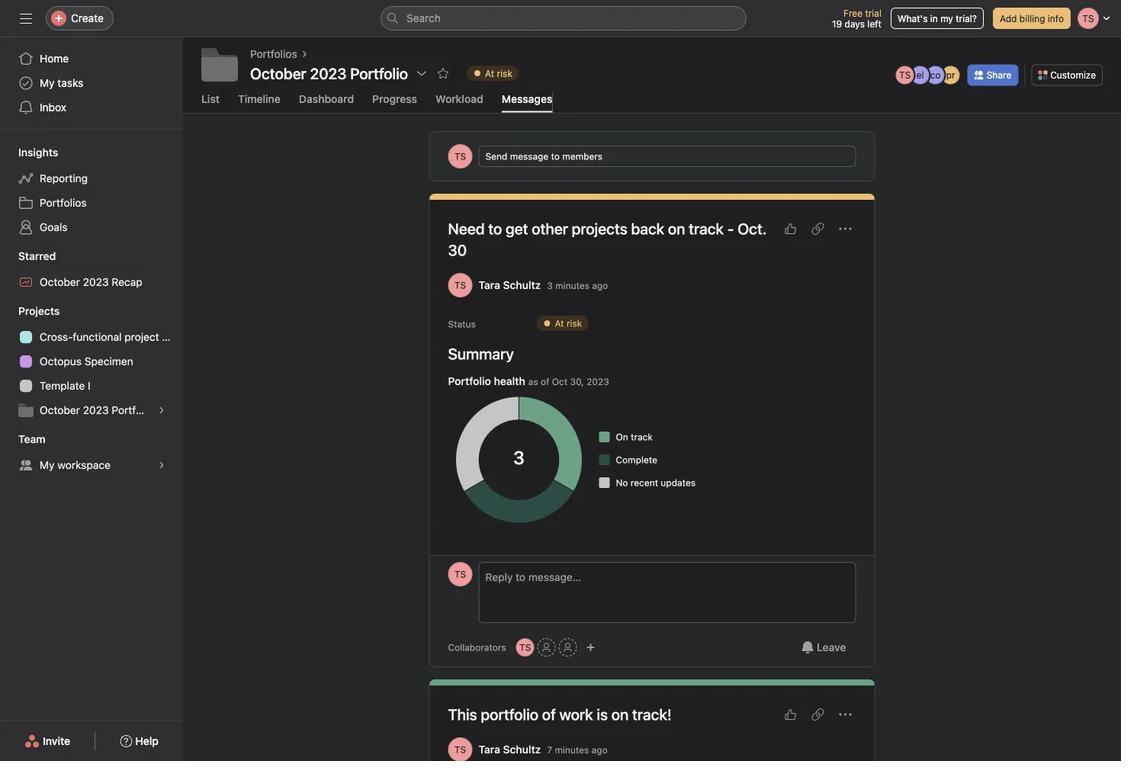 Task type: locate. For each thing, give the bounding box(es) containing it.
ago for tara schultz 7 minutes ago
[[592, 744, 608, 755]]

minutes right 3
[[555, 280, 590, 291]]

ts button up collaborators
[[448, 562, 473, 586]]

2 more actions image from the top
[[839, 708, 852, 721]]

0 vertical spatial on
[[668, 220, 685, 237]]

at down tara schultz 3 minutes ago
[[555, 318, 564, 329]]

invite button
[[15, 728, 80, 755]]

this portfolio of work is on track!
[[448, 705, 672, 723]]

schultz left the 7
[[503, 743, 541, 756]]

show options image
[[416, 67, 428, 79]]

tara schultz link left 3
[[479, 279, 541, 291]]

what's in my trial? button
[[891, 8, 984, 29]]

is
[[597, 705, 608, 723]]

add
[[1000, 13, 1017, 24]]

projects element
[[0, 297, 183, 426]]

0 likes. click to like this task image
[[784, 223, 797, 235], [784, 708, 797, 721]]

help button
[[110, 728, 169, 755]]

insights element
[[0, 139, 183, 243]]

ts down 30
[[454, 280, 466, 290]]

on right the is
[[611, 705, 629, 723]]

team
[[18, 433, 45, 445]]

0 vertical spatial my
[[40, 77, 55, 89]]

ago down need to get other projects back on track - oct. 30 link
[[592, 280, 608, 291]]

other
[[532, 220, 568, 237]]

minutes inside tara schultz 3 minutes ago
[[555, 280, 590, 291]]

0 vertical spatial portfolios
[[250, 48, 297, 60]]

0 vertical spatial more actions image
[[839, 223, 852, 235]]

1 horizontal spatial portfolios link
[[250, 46, 297, 63]]

project
[[125, 331, 159, 343]]

track left -
[[689, 220, 724, 237]]

1 vertical spatial of
[[542, 705, 556, 723]]

0 horizontal spatial ts button
[[448, 562, 473, 586]]

oct
[[552, 376, 568, 387]]

0 vertical spatial portfolios link
[[250, 46, 297, 63]]

ts left the send
[[454, 151, 466, 162]]

1 horizontal spatial risk
[[567, 318, 582, 329]]

to inside need to get other projects back on track - oct. 30
[[488, 220, 502, 237]]

0 vertical spatial track
[[689, 220, 724, 237]]

add billing info button
[[993, 8, 1071, 29]]

at inside dropdown button
[[485, 68, 494, 79]]

days
[[845, 18, 865, 29]]

october 2023 portfolio
[[250, 64, 408, 82]]

my
[[40, 77, 55, 89], [40, 459, 55, 471]]

0 vertical spatial ts button
[[448, 562, 473, 586]]

create
[[71, 12, 104, 24]]

at risk up messages
[[485, 68, 513, 79]]

0 vertical spatial of
[[541, 376, 549, 387]]

1 vertical spatial tara schultz link
[[479, 743, 541, 756]]

tara schultz link
[[479, 279, 541, 291], [479, 743, 541, 756]]

0 horizontal spatial portfolios link
[[9, 191, 174, 215]]

messages link
[[502, 92, 553, 113]]

to right message
[[551, 151, 560, 162]]

ts button right collaborators
[[516, 638, 534, 657]]

0 horizontal spatial track
[[631, 432, 653, 442]]

copy link image
[[812, 708, 824, 721]]

1 vertical spatial my
[[40, 459, 55, 471]]

2 vertical spatial october
[[40, 404, 80, 416]]

0 horizontal spatial at risk
[[485, 68, 513, 79]]

of left "work"
[[542, 705, 556, 723]]

my left tasks
[[40, 77, 55, 89]]

2 0 likes. click to like this task image from the top
[[784, 708, 797, 721]]

my tasks
[[40, 77, 83, 89]]

recap
[[112, 276, 142, 288]]

1 my from the top
[[40, 77, 55, 89]]

ago for tara schultz 3 minutes ago
[[592, 280, 608, 291]]

customize button
[[1031, 64, 1103, 86]]

portfolios inside 'link'
[[40, 196, 87, 209]]

ts down this
[[454, 744, 466, 755]]

message
[[510, 151, 549, 162]]

my for my tasks
[[40, 77, 55, 89]]

1 vertical spatial ago
[[592, 744, 608, 755]]

30
[[448, 241, 467, 259]]

portfolios down reporting
[[40, 196, 87, 209]]

to left get
[[488, 220, 502, 237]]

on
[[668, 220, 685, 237], [611, 705, 629, 723]]

2023 down "template i" link
[[83, 404, 109, 416]]

trial?
[[956, 13, 977, 24]]

of
[[541, 376, 549, 387], [542, 705, 556, 723]]

1 horizontal spatial track
[[689, 220, 724, 237]]

at
[[485, 68, 494, 79], [555, 318, 564, 329]]

1 vertical spatial risk
[[567, 318, 582, 329]]

1 horizontal spatial to
[[551, 151, 560, 162]]

my inside teams element
[[40, 459, 55, 471]]

on right 'back'
[[668, 220, 685, 237]]

1 vertical spatial at risk
[[555, 318, 582, 329]]

tara for tara schultz 7 minutes ago
[[479, 743, 500, 756]]

0 likes. click to like this task image left copy link icon
[[784, 223, 797, 235]]

portfolios up timeline
[[250, 48, 297, 60]]

0 vertical spatial ago
[[592, 280, 608, 291]]

recent
[[631, 477, 658, 488]]

home
[[40, 52, 69, 65]]

of for work
[[542, 705, 556, 723]]

search
[[407, 12, 441, 24]]

2 tara from the top
[[479, 743, 500, 756]]

1 vertical spatial tara
[[479, 743, 500, 756]]

october down "template"
[[40, 404, 80, 416]]

billing
[[1020, 13, 1045, 24]]

back
[[631, 220, 664, 237]]

1 vertical spatial portfolios
[[40, 196, 87, 209]]

add to starred image
[[437, 67, 449, 79]]

1 vertical spatial portfolios link
[[9, 191, 174, 215]]

reporting
[[40, 172, 88, 185]]

at risk down tara schultz 3 minutes ago
[[555, 318, 582, 329]]

2023 inside starred element
[[83, 276, 109, 288]]

send
[[485, 151, 508, 162]]

2 schultz from the top
[[503, 743, 541, 756]]

progress link
[[372, 92, 417, 113]]

tara down the portfolio
[[479, 743, 500, 756]]

1 horizontal spatial at
[[555, 318, 564, 329]]

1 vertical spatial track
[[631, 432, 653, 442]]

0 vertical spatial tara schultz link
[[479, 279, 541, 291]]

on
[[616, 432, 628, 442]]

oct.
[[738, 220, 767, 237]]

1 vertical spatial 0 likes. click to like this task image
[[784, 708, 797, 721]]

my
[[941, 13, 953, 24]]

0 vertical spatial 2023
[[83, 276, 109, 288]]

risk down tara schultz 3 minutes ago
[[567, 318, 582, 329]]

minutes inside tara schultz 7 minutes ago
[[555, 744, 589, 755]]

schultz
[[503, 279, 541, 291], [503, 743, 541, 756]]

at right add to starred icon
[[485, 68, 494, 79]]

my down team
[[40, 459, 55, 471]]

tara schultz link down the portfolio
[[479, 743, 541, 756]]

0 horizontal spatial risk
[[497, 68, 513, 79]]

0 horizontal spatial to
[[488, 220, 502, 237]]

1 vertical spatial schultz
[[503, 743, 541, 756]]

collaborators
[[448, 642, 506, 653]]

ts right collaborators
[[519, 642, 531, 653]]

help
[[135, 735, 159, 747]]

2023 left the recap
[[83, 276, 109, 288]]

send message to members
[[485, 151, 603, 162]]

1 horizontal spatial at risk
[[555, 318, 582, 329]]

of inside the portfolio health as of oct 30, 2023
[[541, 376, 549, 387]]

goals
[[40, 221, 68, 233]]

schultz left 3
[[503, 279, 541, 291]]

ts up collaborators
[[454, 569, 466, 580]]

home link
[[9, 47, 174, 71]]

2 vertical spatial 2023
[[83, 404, 109, 416]]

risk up messages
[[497, 68, 513, 79]]

0 vertical spatial minutes
[[555, 280, 590, 291]]

of for oct
[[541, 376, 549, 387]]

no recent updates
[[616, 477, 696, 488]]

portfolios link
[[250, 46, 297, 63], [9, 191, 174, 215]]

1 0 likes. click to like this task image from the top
[[784, 223, 797, 235]]

projects
[[18, 305, 60, 317]]

1 horizontal spatial portfolios
[[250, 48, 297, 60]]

1 tara schultz link from the top
[[479, 279, 541, 291]]

customize
[[1050, 70, 1096, 80]]

october down starred
[[40, 276, 80, 288]]

0 vertical spatial to
[[551, 151, 560, 162]]

october 2023 recap link
[[9, 270, 174, 294]]

need to get other projects back on track - oct. 30
[[448, 220, 767, 259]]

teams element
[[0, 426, 183, 481]]

track inside need to get other projects back on track - oct. 30
[[689, 220, 724, 237]]

october 2023 recap
[[40, 276, 142, 288]]

more actions image right copy link icon
[[839, 223, 852, 235]]

minutes right the 7
[[555, 744, 589, 755]]

0 vertical spatial at
[[485, 68, 494, 79]]

members
[[562, 151, 603, 162]]

1 tara from the top
[[479, 279, 500, 291]]

1 schultz from the top
[[503, 279, 541, 291]]

tara left 3
[[479, 279, 500, 291]]

0 vertical spatial risk
[[497, 68, 513, 79]]

workspace
[[57, 459, 111, 471]]

0 horizontal spatial at
[[485, 68, 494, 79]]

ts
[[899, 70, 911, 80], [454, 151, 466, 162], [454, 280, 466, 290], [454, 569, 466, 580], [519, 642, 531, 653], [454, 744, 466, 755]]

1 vertical spatial more actions image
[[839, 708, 852, 721]]

portfolios link down reporting
[[9, 191, 174, 215]]

0 vertical spatial 0 likes. click to like this task image
[[784, 223, 797, 235]]

2 tara schultz link from the top
[[479, 743, 541, 756]]

0 likes. click to like this task image for need to get other projects back on track - oct. 30
[[784, 223, 797, 235]]

more actions image
[[839, 223, 852, 235], [839, 708, 852, 721]]

tara schultz link for tara schultz 3 minutes ago
[[479, 279, 541, 291]]

1 vertical spatial on
[[611, 705, 629, 723]]

2023
[[83, 276, 109, 288], [587, 376, 609, 387], [83, 404, 109, 416]]

what's in my trial?
[[898, 13, 977, 24]]

2023 right '30,' on the right of page
[[587, 376, 609, 387]]

workload link
[[436, 92, 483, 113]]

1 vertical spatial minutes
[[555, 744, 589, 755]]

2023 for recap
[[83, 276, 109, 288]]

october inside starred element
[[40, 276, 80, 288]]

octopus
[[40, 355, 82, 368]]

0 horizontal spatial portfolios
[[40, 196, 87, 209]]

2 my from the top
[[40, 459, 55, 471]]

portfolios link inside insights element
[[9, 191, 174, 215]]

see details, october 2023 portfolio image
[[157, 406, 166, 415]]

0 vertical spatial at risk
[[485, 68, 513, 79]]

get
[[506, 220, 528, 237]]

october 2023 portfolio
[[40, 404, 153, 416]]

my workspace link
[[9, 453, 174, 477]]

0 vertical spatial october
[[250, 64, 306, 82]]

-
[[727, 220, 734, 237]]

my inside the "global" element
[[40, 77, 55, 89]]

1 horizontal spatial ts button
[[516, 638, 534, 657]]

1 vertical spatial 2023
[[587, 376, 609, 387]]

1 vertical spatial october
[[40, 276, 80, 288]]

1 horizontal spatial on
[[668, 220, 685, 237]]

30,
[[570, 376, 584, 387]]

october
[[250, 64, 306, 82], [40, 276, 80, 288], [40, 404, 80, 416]]

ago inside tara schultz 7 minutes ago
[[592, 744, 608, 755]]

0 likes. click to like this task image left copy link image
[[784, 708, 797, 721]]

at risk
[[485, 68, 513, 79], [555, 318, 582, 329]]

1 vertical spatial to
[[488, 220, 502, 237]]

portfolios link up timeline
[[250, 46, 297, 63]]

search button
[[381, 6, 747, 31]]

0 vertical spatial tara
[[479, 279, 500, 291]]

inbox
[[40, 101, 66, 114]]

1 vertical spatial at
[[555, 318, 564, 329]]

global element
[[0, 37, 183, 129]]

my for my workspace
[[40, 459, 55, 471]]

track
[[689, 220, 724, 237], [631, 432, 653, 442]]

october for october 2023 recap
[[40, 276, 80, 288]]

october inside projects element
[[40, 404, 80, 416]]

timeline link
[[238, 92, 281, 113]]

trial
[[865, 8, 882, 18]]

need to get other projects back on track - oct. 30 link
[[448, 220, 767, 259]]

more actions image right copy link image
[[839, 708, 852, 721]]

of right as at the left of the page
[[541, 376, 549, 387]]

left
[[867, 18, 882, 29]]

track right on
[[631, 432, 653, 442]]

october up timeline
[[250, 64, 306, 82]]

1 more actions image from the top
[[839, 223, 852, 235]]

ago inside tara schultz 3 minutes ago
[[592, 280, 608, 291]]

2023 inside the portfolio health as of oct 30, 2023
[[587, 376, 609, 387]]

send message to members button
[[479, 146, 856, 167]]

0 vertical spatial schultz
[[503, 279, 541, 291]]

ago down the is
[[592, 744, 608, 755]]

2023 inside projects element
[[83, 404, 109, 416]]



Task type: describe. For each thing, give the bounding box(es) containing it.
el
[[917, 70, 924, 80]]

plan
[[162, 331, 183, 343]]

portfolio health as of oct 30, 2023
[[448, 375, 609, 387]]

7
[[547, 744, 552, 755]]

at risk inside dropdown button
[[485, 68, 513, 79]]

list link
[[201, 92, 220, 113]]

info
[[1048, 13, 1064, 24]]

octopus specimen link
[[9, 349, 174, 374]]

work
[[560, 705, 593, 723]]

risk inside dropdown button
[[497, 68, 513, 79]]

portfolio health
[[448, 375, 525, 387]]

starred element
[[0, 243, 183, 297]]

cross-
[[40, 331, 73, 343]]

leave button
[[792, 634, 856, 661]]

tara for tara schultz 3 minutes ago
[[479, 279, 500, 291]]

my workspace
[[40, 459, 111, 471]]

dashboard
[[299, 92, 354, 105]]

leave
[[817, 641, 846, 654]]

dashboard link
[[299, 92, 354, 113]]

october 2023 portfolio link
[[9, 398, 174, 423]]

projects button
[[0, 304, 60, 319]]

hide sidebar image
[[20, 12, 32, 24]]

inbox link
[[9, 95, 174, 120]]

what's
[[898, 13, 928, 24]]

tara schultz 3 minutes ago
[[479, 279, 608, 291]]

insights
[[18, 146, 58, 159]]

template i
[[40, 379, 91, 392]]

share button
[[968, 64, 1018, 86]]

specimen
[[85, 355, 133, 368]]

reporting link
[[9, 166, 174, 191]]

updates
[[661, 477, 696, 488]]

add billing info
[[1000, 13, 1064, 24]]

minutes for tara schultz 3 minutes ago
[[555, 280, 590, 291]]

i
[[88, 379, 91, 392]]

october for october 2023 portfolio
[[250, 64, 306, 82]]

free
[[844, 8, 863, 18]]

this
[[448, 705, 477, 723]]

at risk button
[[460, 63, 525, 84]]

19
[[832, 18, 842, 29]]

october for october 2023 portfolio
[[40, 404, 80, 416]]

portfolio
[[481, 705, 539, 723]]

free trial 19 days left
[[832, 8, 882, 29]]

schultz for tara schultz 3 minutes ago
[[503, 279, 541, 291]]

need
[[448, 220, 485, 237]]

tara schultz 7 minutes ago
[[479, 743, 608, 756]]

functional
[[73, 331, 122, 343]]

see details, my workspace image
[[157, 461, 166, 470]]

list
[[201, 92, 220, 105]]

2023 for portfolio
[[83, 404, 109, 416]]

copy link image
[[812, 223, 824, 235]]

ts left el
[[899, 70, 911, 80]]

0 likes. click to like this task image for this portfolio of work is on track!
[[784, 708, 797, 721]]

schultz for tara schultz 7 minutes ago
[[503, 743, 541, 756]]

starred button
[[0, 249, 56, 264]]

invite
[[43, 735, 70, 747]]

status
[[448, 319, 476, 329]]

messages
[[502, 92, 553, 105]]

create button
[[46, 6, 114, 31]]

more actions image for this portfolio of work is on track!
[[839, 708, 852, 721]]

starred
[[18, 250, 56, 262]]

projects
[[572, 220, 628, 237]]

cross-functional project plan link
[[9, 325, 183, 349]]

3
[[547, 280, 553, 291]]

search list box
[[381, 6, 747, 31]]

team button
[[0, 432, 45, 447]]

0 horizontal spatial on
[[611, 705, 629, 723]]

summary
[[448, 345, 514, 363]]

minutes for tara schultz 7 minutes ago
[[555, 744, 589, 755]]

progress
[[372, 92, 417, 105]]

octopus specimen
[[40, 355, 133, 368]]

portfolio
[[112, 404, 153, 416]]

cross-functional project plan
[[40, 331, 183, 343]]

on inside need to get other projects back on track - oct. 30
[[668, 220, 685, 237]]

timeline
[[238, 92, 281, 105]]

tasks
[[57, 77, 83, 89]]

add or remove collaborators image
[[586, 643, 595, 652]]

1 vertical spatial ts button
[[516, 638, 534, 657]]

more actions image for need to get other projects back on track - oct. 30
[[839, 223, 852, 235]]

pr
[[946, 70, 955, 80]]

tara schultz link for tara schultz 7 minutes ago
[[479, 743, 541, 756]]

template
[[40, 379, 85, 392]]

insights button
[[0, 145, 58, 160]]

share
[[987, 70, 1012, 80]]

to inside button
[[551, 151, 560, 162]]

as
[[528, 376, 538, 387]]

on track
[[616, 432, 653, 442]]

track!
[[632, 705, 672, 723]]



Task type: vqa. For each thing, say whether or not it's contained in the screenshot.
30, on the right
yes



